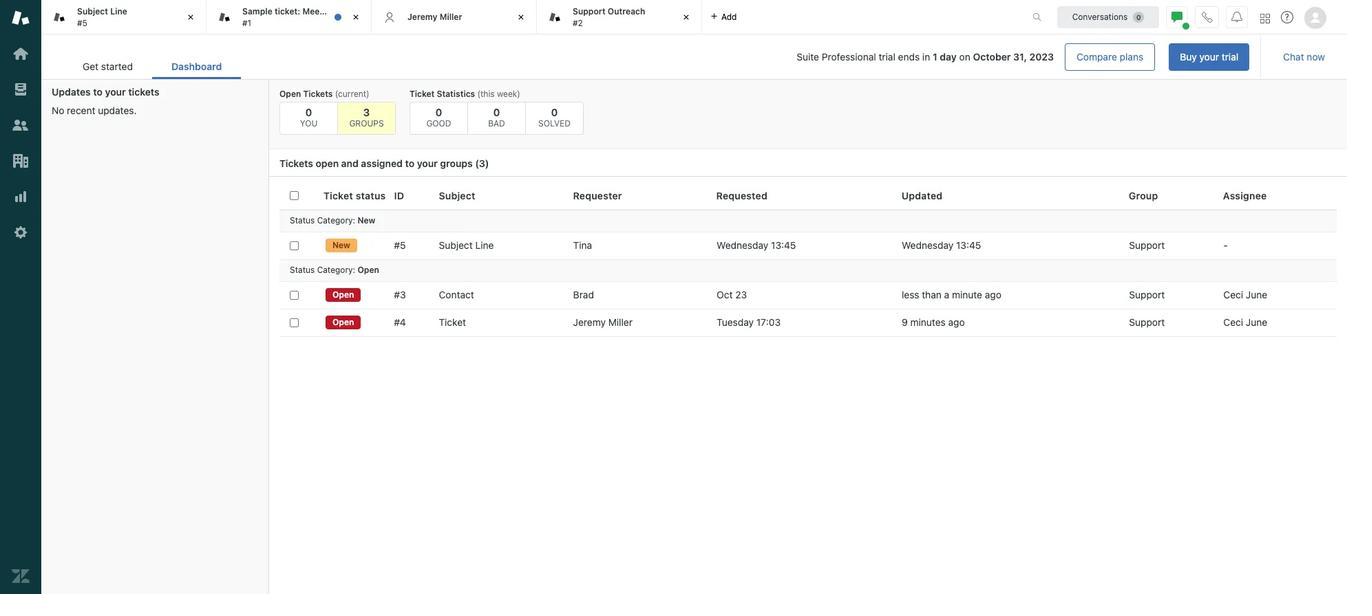 Task type: locate. For each thing, give the bounding box(es) containing it.
October 31, 2023 text field
[[973, 51, 1054, 63]]

get started image
[[12, 45, 30, 63]]

ceci june for 9 minutes ago
[[1224, 317, 1268, 328]]

1 horizontal spatial line
[[475, 240, 494, 251]]

june
[[1246, 289, 1268, 301], [1246, 317, 1268, 328]]

3 close image from the left
[[514, 10, 528, 24]]

1 horizontal spatial 13:45
[[956, 240, 982, 251]]

statistics
[[437, 89, 475, 99]]

status down status category : new
[[290, 265, 315, 276]]

1 horizontal spatial jeremy miller
[[573, 317, 633, 328]]

subject up 'contact' at the left of page
[[439, 240, 473, 251]]

category down status category : new
[[317, 265, 353, 276]]

1 horizontal spatial miller
[[609, 317, 633, 328]]

wednesday 13:45 down 'requested'
[[717, 240, 796, 251]]

subject line link
[[439, 240, 494, 252]]

tab
[[41, 0, 207, 34], [207, 0, 372, 34], [537, 0, 702, 34]]

2 : from the top
[[353, 265, 355, 276]]

now
[[1307, 51, 1326, 63]]

trial down notifications image
[[1222, 51, 1239, 63]]

1 horizontal spatial ticket
[[410, 89, 435, 99]]

0 horizontal spatial jeremy
[[408, 12, 438, 22]]

None checkbox
[[290, 291, 299, 300], [290, 318, 299, 327], [290, 291, 299, 300], [290, 318, 299, 327]]

1 vertical spatial your
[[105, 86, 126, 98]]

wednesday 13:45 up a
[[902, 240, 982, 251]]

#1
[[242, 18, 251, 28]]

jeremy miller inside jeremy miller tab
[[408, 12, 462, 22]]

support for wednesday 13:45
[[1130, 240, 1165, 251]]

1 horizontal spatial new
[[358, 216, 376, 226]]

4 0 from the left
[[551, 106, 558, 118]]

2 vertical spatial ticket
[[439, 317, 466, 328]]

chat now button
[[1273, 43, 1337, 71]]

0 down statistics
[[436, 106, 442, 118]]

1 ceci from the top
[[1224, 289, 1244, 301]]

: for new
[[353, 216, 355, 226]]

#5 up get
[[77, 18, 87, 28]]

0 inside 0 you
[[305, 106, 312, 118]]

open
[[280, 89, 301, 99], [358, 265, 379, 276], [333, 290, 354, 300], [333, 317, 354, 328]]

0 vertical spatial 3
[[363, 106, 370, 118]]

2 status from the top
[[290, 265, 315, 276]]

1 june from the top
[[1246, 289, 1268, 301]]

(current)
[[335, 89, 370, 99]]

tickets left open
[[280, 158, 313, 169]]

#3
[[394, 289, 406, 301]]

your left groups
[[417, 158, 438, 169]]

0 vertical spatial category
[[317, 216, 353, 226]]

your
[[1200, 51, 1220, 63], [105, 86, 126, 98], [417, 158, 438, 169]]

0 vertical spatial new
[[358, 216, 376, 226]]

0 down open tickets (current) on the top left
[[305, 106, 312, 118]]

ticket for status
[[324, 190, 353, 202]]

0 vertical spatial miller
[[440, 12, 462, 22]]

dashboard
[[171, 61, 222, 72]]

#5 up #3
[[394, 240, 406, 251]]

1 ceci june from the top
[[1224, 289, 1268, 301]]

0 horizontal spatial 13:45
[[771, 240, 796, 251]]

trial inside button
[[1222, 51, 1239, 63]]

1 vertical spatial new
[[333, 240, 350, 251]]

1 vertical spatial jeremy
[[573, 317, 606, 328]]

status category : new
[[290, 216, 376, 226]]

jeremy miller
[[408, 12, 462, 22], [573, 317, 633, 328]]

1 vertical spatial category
[[317, 265, 353, 276]]

solved
[[539, 118, 571, 129]]

)
[[485, 158, 489, 169]]

2 horizontal spatial your
[[1200, 51, 1220, 63]]

0 vertical spatial jeremy
[[408, 12, 438, 22]]

0 vertical spatial jeremy miller
[[408, 12, 462, 22]]

2 june from the top
[[1246, 317, 1268, 328]]

compare plans button
[[1065, 43, 1156, 71]]

1 vertical spatial jeremy miller
[[573, 317, 633, 328]]

ticket up 0 good
[[410, 89, 435, 99]]

status
[[290, 216, 315, 226], [290, 265, 315, 276]]

2 ceci from the top
[[1224, 317, 1244, 328]]

wednesday up than
[[902, 240, 954, 251]]

subject inside subject line #5
[[77, 6, 108, 17]]

2 close image from the left
[[349, 10, 363, 24]]

0 vertical spatial june
[[1246, 289, 1268, 301]]

ticket for statistics
[[410, 89, 435, 99]]

to up recent
[[93, 86, 103, 98]]

0 vertical spatial your
[[1200, 51, 1220, 63]]

ceci june for less than a minute ago
[[1224, 289, 1268, 301]]

1 vertical spatial ago
[[949, 317, 965, 328]]

0 horizontal spatial jeremy miller
[[408, 12, 462, 22]]

ticket
[[341, 6, 364, 17]]

support for less than a minute ago
[[1130, 289, 1165, 301]]

tickets up 0 you
[[303, 89, 333, 99]]

1 vertical spatial miller
[[609, 317, 633, 328]]

zendesk image
[[12, 568, 30, 586]]

0 vertical spatial ceci june
[[1224, 289, 1268, 301]]

0 horizontal spatial ticket
[[324, 190, 353, 202]]

3 tab from the left
[[537, 0, 702, 34]]

0 horizontal spatial 3
[[363, 106, 370, 118]]

ago right 'minute'
[[985, 289, 1002, 301]]

week)
[[497, 89, 521, 99]]

button displays agent's chat status as online. image
[[1172, 11, 1183, 22]]

: down ticket status
[[353, 216, 355, 226]]

line inside subject line #5
[[110, 6, 127, 17]]

3 down the (current)
[[363, 106, 370, 118]]

open
[[316, 158, 339, 169]]

1 vertical spatial ticket
[[324, 190, 353, 202]]

1 horizontal spatial ago
[[985, 289, 1002, 301]]

0 vertical spatial line
[[110, 6, 127, 17]]

suite professional trial ends in 1 day on october 31, 2023
[[797, 51, 1054, 63]]

minute
[[952, 289, 983, 301]]

close image right "the"
[[349, 10, 363, 24]]

0 inside 0 solved
[[551, 106, 558, 118]]

1 vertical spatial tickets
[[280, 158, 313, 169]]

0 horizontal spatial #5
[[77, 18, 87, 28]]

17:03
[[757, 317, 781, 328]]

jeremy miller tab
[[372, 0, 537, 34]]

1 horizontal spatial #5
[[394, 240, 406, 251]]

2 ceci june from the top
[[1224, 317, 1268, 328]]

line for subject line #5
[[110, 6, 127, 17]]

: down status category : new
[[353, 265, 355, 276]]

to right assigned
[[405, 158, 415, 169]]

get
[[83, 61, 99, 72]]

category down ticket status
[[317, 216, 353, 226]]

jeremy inside tab
[[408, 12, 438, 22]]

ticket up status category : new
[[324, 190, 353, 202]]

tickets open and assigned to your groups ( 3 )
[[280, 158, 489, 169]]

jeremy
[[408, 12, 438, 22], [573, 317, 606, 328]]

13:45
[[771, 240, 796, 251], [956, 240, 982, 251]]

2 tab from the left
[[207, 0, 372, 34]]

support
[[573, 6, 606, 17], [1130, 240, 1165, 251], [1130, 289, 1165, 301], [1130, 317, 1165, 328]]

ceci june
[[1224, 289, 1268, 301], [1224, 317, 1268, 328]]

admin image
[[12, 224, 30, 242]]

2 horizontal spatial ticket
[[439, 317, 466, 328]]

close image left add dropdown button
[[680, 10, 693, 24]]

ticket link
[[439, 317, 466, 329]]

tab list
[[63, 54, 241, 79]]

0 horizontal spatial trial
[[879, 51, 896, 63]]

0 vertical spatial ceci
[[1224, 289, 1244, 301]]

wednesday up 23
[[717, 240, 769, 251]]

subject down groups
[[439, 190, 476, 202]]

2 0 from the left
[[436, 106, 442, 118]]

1 wednesday 13:45 from the left
[[717, 240, 796, 251]]

ceci
[[1224, 289, 1244, 301], [1224, 317, 1244, 328]]

tab containing support outreach
[[537, 0, 702, 34]]

2 trial from the left
[[1222, 51, 1239, 63]]

0 horizontal spatial to
[[93, 86, 103, 98]]

1 trial from the left
[[879, 51, 896, 63]]

0 horizontal spatial line
[[110, 6, 127, 17]]

0 down (this
[[493, 106, 500, 118]]

0 horizontal spatial miller
[[440, 12, 462, 22]]

to
[[93, 86, 103, 98], [405, 158, 415, 169]]

1 horizontal spatial your
[[417, 158, 438, 169]]

bad
[[488, 118, 505, 129]]

chat
[[1284, 51, 1305, 63]]

1 vertical spatial ceci
[[1224, 317, 1244, 328]]

1 : from the top
[[353, 216, 355, 226]]

3 0 from the left
[[493, 106, 500, 118]]

: for open
[[353, 265, 355, 276]]

subject up get
[[77, 6, 108, 17]]

1 horizontal spatial 3
[[479, 158, 485, 169]]

tickets
[[303, 89, 333, 99], [280, 158, 313, 169]]

status category : open
[[290, 265, 379, 276]]

1 vertical spatial :
[[353, 265, 355, 276]]

1 vertical spatial june
[[1246, 317, 1268, 328]]

line for subject line
[[475, 240, 494, 251]]

0 horizontal spatial your
[[105, 86, 126, 98]]

section
[[252, 43, 1250, 71]]

close image up the dashboard
[[184, 10, 198, 24]]

1 vertical spatial ceci june
[[1224, 317, 1268, 328]]

0 inside 0 bad
[[493, 106, 500, 118]]

0 vertical spatial subject
[[77, 6, 108, 17]]

1 horizontal spatial wednesday 13:45
[[902, 240, 982, 251]]

on
[[960, 51, 971, 63]]

ticket status
[[324, 190, 386, 202]]

tickets
[[128, 86, 160, 98]]

grid
[[269, 182, 1348, 595]]

2 vertical spatial subject
[[439, 240, 473, 251]]

requester
[[573, 190, 622, 202]]

new down "status"
[[358, 216, 376, 226]]

(this
[[477, 89, 495, 99]]

category
[[317, 216, 353, 226], [317, 265, 353, 276]]

buy
[[1180, 51, 1197, 63]]

customers image
[[12, 116, 30, 134]]

updated
[[902, 190, 943, 202]]

your up updates.
[[105, 86, 126, 98]]

new
[[358, 216, 376, 226], [333, 240, 350, 251]]

3 right groups
[[479, 158, 485, 169]]

day
[[940, 51, 957, 63]]

your right buy
[[1200, 51, 1220, 63]]

status down select all tickets checkbox
[[290, 216, 315, 226]]

1 vertical spatial status
[[290, 265, 315, 276]]

new up "status category : open" at the top left of the page
[[333, 240, 350, 251]]

ends
[[898, 51, 920, 63]]

1 horizontal spatial to
[[405, 158, 415, 169]]

1 vertical spatial subject
[[439, 190, 476, 202]]

2 category from the top
[[317, 265, 353, 276]]

2 wednesday from the left
[[902, 240, 954, 251]]

contact link
[[439, 289, 474, 302]]

0 vertical spatial to
[[93, 86, 103, 98]]

ticket
[[410, 89, 435, 99], [324, 190, 353, 202], [439, 317, 466, 328]]

trial left the ends
[[879, 51, 896, 63]]

zendesk support image
[[12, 9, 30, 27]]

0 inside 0 good
[[436, 106, 442, 118]]

1 13:45 from the left
[[771, 240, 796, 251]]

0 vertical spatial ticket
[[410, 89, 435, 99]]

31,
[[1014, 51, 1027, 63]]

category for open
[[317, 265, 353, 276]]

2 wednesday 13:45 from the left
[[902, 240, 982, 251]]

1 0 from the left
[[305, 106, 312, 118]]

1 status from the top
[[290, 216, 315, 226]]

1 category from the top
[[317, 216, 353, 226]]

subject line #5
[[77, 6, 127, 28]]

1 vertical spatial line
[[475, 240, 494, 251]]

0 horizontal spatial wednesday
[[717, 240, 769, 251]]

0 right 0 bad
[[551, 106, 558, 118]]

0 you
[[300, 106, 318, 129]]

subject inside "subject line" link
[[439, 240, 473, 251]]

section containing suite professional trial ends in
[[252, 43, 1250, 71]]

notifications image
[[1232, 11, 1243, 22]]

None checkbox
[[290, 241, 299, 250]]

0 vertical spatial :
[[353, 216, 355, 226]]

0 horizontal spatial wednesday 13:45
[[717, 240, 796, 251]]

less
[[902, 289, 920, 301]]

0 vertical spatial #5
[[77, 18, 87, 28]]

support for 9 minutes ago
[[1130, 317, 1165, 328]]

1 horizontal spatial jeremy
[[573, 317, 606, 328]]

contact
[[439, 289, 474, 301]]

june for 9 minutes ago
[[1246, 317, 1268, 328]]

groups
[[440, 158, 473, 169]]

ago down less than a minute ago in the right of the page
[[949, 317, 965, 328]]

1 close image from the left
[[184, 10, 198, 24]]

1 tab from the left
[[41, 0, 207, 34]]

ticket down "contact" link
[[439, 317, 466, 328]]

1 horizontal spatial wednesday
[[902, 240, 954, 251]]

close image
[[184, 10, 198, 24], [349, 10, 363, 24], [514, 10, 528, 24], [680, 10, 693, 24]]

ago
[[985, 289, 1002, 301], [949, 317, 965, 328]]

your inside updates to your tickets no recent updates.
[[105, 86, 126, 98]]

1 wednesday from the left
[[717, 240, 769, 251]]

tabs tab list
[[41, 0, 1018, 34]]

0
[[305, 106, 312, 118], [436, 106, 442, 118], [493, 106, 500, 118], [551, 106, 558, 118]]

buy your trial
[[1180, 51, 1239, 63]]

0 horizontal spatial ago
[[949, 317, 965, 328]]

subject
[[77, 6, 108, 17], [439, 190, 476, 202], [439, 240, 473, 251]]

0 vertical spatial status
[[290, 216, 315, 226]]

1 horizontal spatial trial
[[1222, 51, 1239, 63]]

0 vertical spatial ago
[[985, 289, 1002, 301]]

trial
[[879, 51, 896, 63], [1222, 51, 1239, 63]]

sample ticket: meet the ticket #1
[[242, 6, 364, 28]]

close image left #2
[[514, 10, 528, 24]]



Task type: vqa. For each thing, say whether or not it's contained in the screenshot.
Via web form
no



Task type: describe. For each thing, give the bounding box(es) containing it.
1 vertical spatial 3
[[479, 158, 485, 169]]

to inside updates to your tickets no recent updates.
[[93, 86, 103, 98]]

support inside support outreach #2
[[573, 6, 606, 17]]

conversations button
[[1058, 6, 1160, 28]]

tuesday
[[717, 317, 754, 328]]

add button
[[702, 0, 745, 34]]

support outreach #2
[[573, 6, 646, 28]]

compare plans
[[1077, 51, 1144, 63]]

close image inside jeremy miller tab
[[514, 10, 528, 24]]

status for status category : new
[[290, 216, 315, 226]]

subject line
[[439, 240, 494, 251]]

minutes
[[911, 317, 946, 328]]

outreach
[[608, 6, 646, 17]]

started
[[101, 61, 133, 72]]

0 vertical spatial tickets
[[303, 89, 333, 99]]

ceci for 9 minutes ago
[[1224, 317, 1244, 328]]

the
[[325, 6, 338, 17]]

tina
[[573, 240, 592, 251]]

ticket:
[[275, 6, 300, 17]]

june for less than a minute ago
[[1246, 289, 1268, 301]]

assignee
[[1224, 190, 1267, 202]]

0 for 0 bad
[[493, 106, 500, 118]]

0 for 0 good
[[436, 106, 442, 118]]

compare
[[1077, 51, 1118, 63]]

add
[[722, 11, 737, 22]]

9 minutes ago
[[902, 317, 965, 328]]

views image
[[12, 81, 30, 98]]

suite
[[797, 51, 819, 63]]

-
[[1224, 240, 1228, 251]]

0 for 0 solved
[[551, 106, 558, 118]]

professional
[[822, 51, 876, 63]]

less than a minute ago
[[902, 289, 1002, 301]]

tab containing subject line
[[41, 0, 207, 34]]

get help image
[[1282, 11, 1294, 23]]

jeremy inside grid
[[573, 317, 606, 328]]

plans
[[1120, 51, 1144, 63]]

october
[[973, 51, 1011, 63]]

id
[[394, 190, 404, 202]]

get started
[[83, 61, 133, 72]]

miller inside tab
[[440, 12, 462, 22]]

requested
[[717, 190, 768, 202]]

oct 23
[[717, 289, 747, 301]]

updates to your tickets no recent updates.
[[52, 86, 160, 116]]

conversations
[[1073, 11, 1128, 22]]

0 bad
[[488, 106, 505, 129]]

and
[[341, 158, 359, 169]]

meet
[[303, 6, 323, 17]]

oct
[[717, 289, 733, 301]]

ceci for less than a minute ago
[[1224, 289, 1244, 301]]

2 vertical spatial your
[[417, 158, 438, 169]]

get started tab
[[63, 54, 152, 79]]

subject for subject
[[439, 190, 476, 202]]

3 inside 3 groups
[[363, 106, 370, 118]]

category for new
[[317, 216, 353, 226]]

group
[[1129, 190, 1159, 202]]

9
[[902, 317, 908, 328]]

subject for subject line
[[439, 240, 473, 251]]

#5 inside subject line #5
[[77, 18, 87, 28]]

0 horizontal spatial new
[[333, 240, 350, 251]]

no
[[52, 105, 64, 116]]

tab list containing get started
[[63, 54, 241, 79]]

(
[[475, 158, 479, 169]]

23
[[736, 289, 747, 301]]

recent
[[67, 105, 95, 116]]

tab containing sample ticket: meet the ticket
[[207, 0, 372, 34]]

3 groups
[[349, 106, 384, 129]]

chat now
[[1284, 51, 1326, 63]]

open tickets (current)
[[280, 89, 370, 99]]

1 vertical spatial to
[[405, 158, 415, 169]]

#4
[[394, 317, 406, 328]]

good
[[427, 118, 451, 129]]

ticket statistics (this week)
[[410, 89, 521, 99]]

#2
[[573, 18, 583, 28]]

in
[[923, 51, 931, 63]]

than
[[922, 289, 942, 301]]

trial for your
[[1222, 51, 1239, 63]]

subject for subject line #5
[[77, 6, 108, 17]]

you
[[300, 118, 318, 129]]

2 13:45 from the left
[[956, 240, 982, 251]]

updates.
[[98, 105, 137, 116]]

buy your trial button
[[1169, 43, 1250, 71]]

status
[[356, 190, 386, 202]]

reporting image
[[12, 188, 30, 206]]

grid containing ticket status
[[269, 182, 1348, 595]]

0 good
[[427, 106, 451, 129]]

updates
[[52, 86, 91, 98]]

tuesday 17:03
[[717, 317, 781, 328]]

organizations image
[[12, 152, 30, 170]]

groups
[[349, 118, 384, 129]]

main element
[[0, 0, 41, 595]]

trial for professional
[[879, 51, 896, 63]]

assigned
[[361, 158, 403, 169]]

status for status category : open
[[290, 265, 315, 276]]

a
[[945, 289, 950, 301]]

Select All Tickets checkbox
[[290, 192, 299, 201]]

zendesk products image
[[1261, 13, 1271, 23]]

1
[[933, 51, 938, 63]]

0 for 0 you
[[305, 106, 312, 118]]

2023
[[1030, 51, 1054, 63]]

your inside button
[[1200, 51, 1220, 63]]

4 close image from the left
[[680, 10, 693, 24]]

sample
[[242, 6, 273, 17]]

1 vertical spatial #5
[[394, 240, 406, 251]]

brad
[[573, 289, 594, 301]]

0 solved
[[539, 106, 571, 129]]



